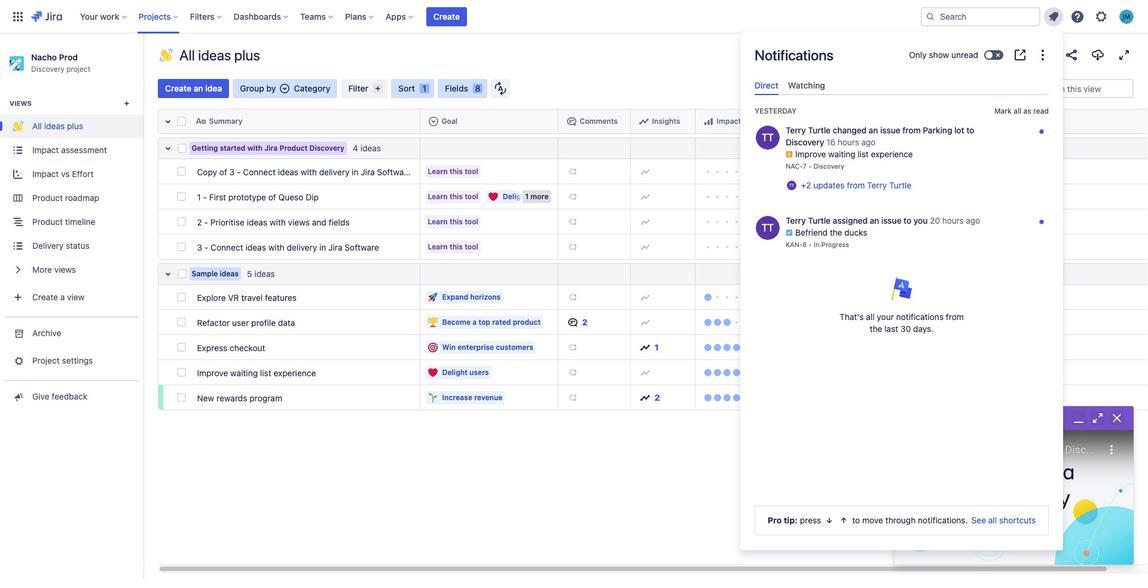Task type: locate. For each thing, give the bounding box(es) containing it.
prioritise
[[210, 217, 245, 227]]

1 learn this tool from the top
[[428, 167, 478, 176]]

1 vertical spatial impact
[[32, 145, 59, 155]]

all right see
[[989, 515, 997, 525]]

project
[[67, 65, 90, 74]]

more image
[[1036, 48, 1050, 62]]

0 vertical spatial from
[[847, 180, 865, 190]]

delivery
[[319, 167, 350, 177], [287, 242, 317, 252]]

tool
[[465, 167, 478, 176], [465, 192, 478, 201], [465, 217, 478, 226], [465, 242, 478, 251]]

mark all as read
[[995, 107, 1049, 116]]

create right the apps popup button
[[434, 11, 460, 21]]

0 vertical spatial plus
[[234, 47, 260, 63]]

connect down prioritise on the top
[[211, 242, 243, 252]]

filters
[[190, 11, 215, 21]]

group by
[[240, 83, 276, 93]]

impact left vs
[[32, 169, 59, 179]]

collapse all image
[[161, 114, 175, 129]]

1 vertical spatial plus
[[67, 121, 83, 131]]

checkout
[[230, 342, 265, 353]]

insights button
[[636, 112, 691, 131]]

1 vertical spatial delight users
[[442, 368, 489, 377]]

learn for copy of 3 - connect ideas with delivery in jira software
[[428, 167, 448, 176]]

impact for impact assessment
[[32, 145, 59, 155]]

getting
[[192, 144, 218, 153], [192, 144, 218, 153]]

view
[[67, 292, 85, 302]]

that's all your notifications from the last 30 days.
[[840, 312, 964, 334]]

- for prioritise
[[204, 217, 208, 227]]

archive button
[[0, 322, 144, 345]]

0 vertical spatial connect
[[243, 167, 276, 177]]

cell
[[421, 109, 559, 134], [559, 109, 631, 134], [631, 109, 696, 134], [696, 109, 768, 134], [768, 109, 841, 134], [841, 109, 908, 134], [908, 109, 1039, 134], [1039, 109, 1149, 134], [768, 138, 841, 159], [841, 138, 908, 159], [908, 138, 1039, 159], [1039, 138, 1149, 159], [1039, 159, 1149, 184], [1039, 184, 1149, 209], [1039, 209, 1149, 235], [1039, 235, 1149, 260], [768, 263, 841, 285], [908, 263, 1039, 285], [1039, 285, 1149, 310], [1039, 310, 1149, 335], [768, 335, 841, 360], [841, 335, 908, 360], [908, 335, 1039, 360], [1039, 335, 1149, 360], [768, 360, 841, 385], [841, 360, 908, 385], [908, 360, 1039, 385], [1039, 360, 1149, 385], [768, 385, 841, 410], [841, 385, 908, 410], [1039, 385, 1149, 410]]

win enterprise customers
[[442, 342, 534, 351]]

program
[[250, 393, 282, 403]]

tip:
[[784, 515, 798, 525]]

as
[[1024, 107, 1032, 116]]

dashboards
[[234, 11, 281, 21]]

apps button
[[382, 7, 418, 26]]

single select dropdown image
[[280, 84, 289, 93]]

create an idea button
[[158, 79, 229, 98]]

1 horizontal spatial create
[[165, 83, 191, 93]]

views left "and"
[[288, 217, 310, 227]]

0 vertical spatial delivery
[[319, 167, 350, 177]]

3 tool from the top
[[465, 217, 478, 226]]

effort right effort image
[[789, 116, 810, 125]]

1 horizontal spatial of
[[268, 192, 276, 202]]

0 vertical spatial all
[[1014, 107, 1022, 116]]

1 vertical spatial all ideas plus
[[32, 121, 83, 131]]

1 horizontal spatial effort
[[789, 116, 810, 125]]

3
[[230, 167, 235, 177], [197, 242, 202, 252]]

by
[[267, 83, 276, 93]]

become
[[442, 317, 471, 326]]

product timeline link
[[0, 210, 144, 234]]

tool for copy of 3 - connect ideas with delivery in jira software
[[465, 167, 478, 176]]

impact image
[[704, 116, 713, 126]]

2 down 1 button
[[655, 392, 660, 402]]

views
[[10, 99, 32, 107]]

plus up impact assessment "link"
[[67, 121, 83, 131]]

0 vertical spatial :heart: image
[[489, 192, 498, 201]]

0 vertical spatial a
[[60, 292, 65, 302]]

0 horizontal spatial plus
[[67, 121, 83, 131]]

1 horizontal spatial 2
[[582, 317, 588, 327]]

1
[[423, 83, 427, 93], [197, 192, 201, 202], [525, 192, 529, 201], [655, 342, 659, 352]]

0 vertical spatial 2
[[197, 217, 202, 227]]

1 this from the top
[[450, 167, 463, 176]]

product
[[513, 317, 541, 326]]

summary image
[[196, 116, 205, 126]]

a left top
[[473, 317, 477, 326]]

jira product discovery navigation element
[[0, 34, 144, 579]]

learn for 2 - prioritise ideas with views and fields
[[428, 217, 448, 226]]

plus up 'group' on the left top of page
[[234, 47, 260, 63]]

1 vertical spatial effort
[[72, 169, 94, 179]]

create inside button
[[434, 11, 460, 21]]

product inside product timeline link
[[32, 217, 63, 227]]

a left view
[[60, 292, 65, 302]]

0 horizontal spatial delivery
[[287, 242, 317, 252]]

2 left prioritise on the top
[[197, 217, 202, 227]]

1 horizontal spatial delivery
[[319, 167, 350, 177]]

1 horizontal spatial 2 button
[[636, 388, 691, 407]]

- up sample in the left of the page
[[205, 242, 208, 252]]

delight left more
[[503, 192, 528, 201]]

become a top rated product
[[442, 317, 541, 326]]

insights image inside 1 button
[[640, 342, 650, 352]]

0 horizontal spatial effort
[[72, 169, 94, 179]]

2 for bottommost the 2 button
[[655, 392, 660, 402]]

delivery status link
[[0, 234, 144, 258]]

1 vertical spatial a
[[473, 317, 477, 326]]

more
[[531, 192, 549, 201]]

create inside button
[[165, 83, 191, 93]]

2 vertical spatial create
[[32, 292, 58, 302]]

impact inside impact vs effort link
[[32, 169, 59, 179]]

discovery inside the nacho prod discovery project
[[31, 65, 64, 74]]

1 vertical spatial :heart: image
[[428, 368, 438, 377]]

add image
[[568, 167, 578, 176], [568, 167, 578, 176], [568, 192, 578, 201], [640, 192, 650, 201], [568, 217, 578, 226], [568, 217, 578, 226], [640, 217, 650, 226], [568, 242, 578, 252], [568, 292, 578, 302], [568, 292, 578, 302], [640, 292, 650, 302], [640, 317, 650, 327], [568, 342, 578, 352], [568, 368, 578, 377], [568, 393, 578, 402]]

create for create
[[434, 11, 460, 21]]

more information about this user image
[[755, 125, 781, 151], [755, 215, 781, 241]]

1 more information about this user image from the top
[[755, 125, 781, 151]]

timeline
[[65, 217, 95, 227]]

:rocket: image
[[428, 292, 438, 302]]

copy of 3 - connect ideas with delivery in jira software
[[197, 167, 412, 177]]

0 vertical spatial more information about this user image
[[755, 125, 781, 151]]

product inside "product roadmap" link
[[32, 193, 63, 203]]

1 horizontal spatial delight
[[503, 192, 528, 201]]

1 vertical spatial :heart: image
[[428, 368, 438, 377]]

impact up the impact vs effort
[[32, 145, 59, 155]]

:heart: image left '1 more'
[[489, 192, 498, 201]]

2 horizontal spatial create
[[434, 11, 460, 21]]

roadmap button
[[845, 112, 903, 131]]

0 horizontal spatial all
[[866, 312, 875, 322]]

0 vertical spatial users
[[530, 192, 550, 201]]

to
[[853, 515, 860, 525]]

create inside dropdown button
[[32, 292, 58, 302]]

project settings
[[32, 356, 93, 366]]

0 vertical spatial views
[[288, 217, 310, 227]]

create left an
[[165, 83, 191, 93]]

started
[[220, 144, 246, 153], [220, 144, 246, 153]]

3 up sample in the left of the page
[[197, 242, 202, 252]]

3 this from the top
[[450, 217, 463, 226]]

from right notifications
[[946, 312, 964, 322]]

1 vertical spatial users
[[470, 368, 489, 377]]

:heart: image down :dart: icon
[[428, 368, 438, 377]]

1 insights image from the top
[[640, 342, 650, 352]]

1 vertical spatial delight
[[442, 368, 468, 377]]

3 right copy
[[230, 167, 235, 177]]

1 horizontal spatial all
[[989, 515, 997, 525]]

0 vertical spatial create
[[434, 11, 460, 21]]

0 vertical spatial :heart: image
[[489, 192, 498, 201]]

all inside that's all your notifications from the last 30 days.
[[866, 312, 875, 322]]

- left first
[[203, 192, 207, 202]]

connect up 1 - first prototype of queso dip
[[243, 167, 276, 177]]

a inside dropdown button
[[60, 292, 65, 302]]

0 vertical spatial all
[[179, 47, 195, 63]]

+2 updates from terry turtle
[[801, 180, 912, 190]]

1 vertical spatial views
[[54, 265, 76, 275]]

effort
[[789, 116, 810, 125], [72, 169, 94, 179]]

insights image
[[639, 116, 649, 126]]

top
[[479, 317, 491, 326]]

2 horizontal spatial all
[[1014, 107, 1022, 116]]

:trophy: image
[[428, 317, 438, 327], [428, 317, 438, 327]]

all ideas plus up idea
[[179, 47, 260, 63]]

impact inside impact button
[[717, 116, 741, 125]]

learn
[[428, 167, 448, 176], [428, 192, 448, 201], [428, 217, 448, 226], [428, 242, 448, 251]]

delivery down "and"
[[287, 242, 317, 252]]

create down more
[[32, 292, 58, 302]]

0 horizontal spatial all ideas plus
[[32, 121, 83, 131]]

project settings image
[[12, 355, 24, 367]]

2 tool from the top
[[465, 192, 478, 201]]

profile
[[251, 317, 276, 328]]

through
[[886, 515, 916, 525]]

1 vertical spatial all
[[32, 121, 42, 131]]

1 vertical spatial 2
[[582, 317, 588, 327]]

arrow up image
[[840, 516, 849, 525]]

+2
[[801, 180, 811, 190]]

notifications
[[897, 312, 944, 322]]

-
[[237, 167, 241, 177], [203, 192, 207, 202], [204, 217, 208, 227], [205, 242, 208, 252]]

impact inside impact assessment "link"
[[32, 145, 59, 155]]

:heart: image
[[489, 192, 498, 201], [428, 368, 438, 377]]

0 horizontal spatial all
[[32, 121, 42, 131]]

all up create an idea
[[179, 47, 195, 63]]

goal image
[[429, 116, 438, 126]]

views right more
[[54, 265, 76, 275]]

0 vertical spatial insights image
[[640, 342, 650, 352]]

:heart: image down :dart: icon
[[428, 368, 438, 377]]

your work
[[80, 11, 119, 21]]

1 vertical spatial 3
[[197, 242, 202, 252]]

tab list inside notifications dialog
[[750, 75, 1054, 95]]

2 button
[[563, 313, 626, 332], [636, 388, 691, 407]]

expand horizons
[[442, 292, 501, 301]]

3 learn this tool from the top
[[428, 217, 478, 226]]

2 vertical spatial all
[[989, 515, 997, 525]]

data
[[278, 317, 295, 328]]

insights image
[[640, 342, 650, 352], [640, 393, 650, 402]]

archive
[[32, 328, 61, 338]]

1 horizontal spatial delight users
[[503, 192, 550, 201]]

search image
[[926, 12, 936, 21]]

create for create an idea
[[165, 83, 191, 93]]

1 vertical spatial from
[[946, 312, 964, 322]]

export image
[[1091, 48, 1106, 62]]

0 horizontal spatial create
[[32, 292, 58, 302]]

primary element
[[7, 0, 912, 33]]

learn this tool for 2 - prioritise ideas with views and fields
[[428, 217, 478, 226]]

0 vertical spatial of
[[219, 167, 227, 177]]

1 learn from the top
[[428, 167, 448, 176]]

this for copy of 3 - connect ideas with delivery in jira software
[[450, 167, 463, 176]]

see all shortcuts button
[[972, 514, 1036, 526]]

summary
[[209, 116, 243, 125]]

refactor user profile data
[[197, 317, 295, 328]]

all up impact assessment
[[32, 121, 42, 131]]

0 vertical spatial 2 button
[[563, 313, 626, 332]]

all ideas plus up impact assessment
[[32, 121, 83, 131]]

1 horizontal spatial 3
[[230, 167, 235, 177]]

revenue
[[475, 393, 503, 402]]

delight up increase
[[442, 368, 468, 377]]

discovery
[[31, 65, 64, 74], [310, 144, 345, 153], [310, 144, 345, 153]]

2 learn this tool from the top
[[428, 192, 478, 201]]

0 horizontal spatial in
[[319, 242, 326, 252]]

2 vertical spatial 2
[[655, 392, 660, 402]]

2 right comments image
[[582, 317, 588, 327]]

that's
[[840, 312, 864, 322]]

from inside button
[[847, 180, 865, 190]]

from
[[847, 180, 865, 190], [946, 312, 964, 322]]

of right copy
[[219, 167, 227, 177]]

- left prioritise on the top
[[204, 217, 208, 227]]

impact right 'impact' icon at the right
[[717, 116, 741, 125]]

0 vertical spatial delight
[[503, 192, 528, 201]]

mark
[[995, 107, 1012, 116]]

0 horizontal spatial a
[[60, 292, 65, 302]]

customers
[[496, 342, 534, 351]]

:seedling: image
[[428, 393, 438, 402]]

group
[[0, 84, 144, 317]]

rewards
[[217, 393, 247, 403]]

notifications.
[[918, 515, 968, 525]]

1 vertical spatial all
[[866, 312, 875, 322]]

4 learn from the top
[[428, 242, 448, 251]]

1 horizontal spatial in
[[352, 167, 359, 177]]

1 horizontal spatial from
[[946, 312, 964, 322]]

help image
[[1071, 9, 1085, 24]]

settings image
[[1095, 9, 1109, 24]]

1 vertical spatial connect
[[211, 242, 243, 252]]

1 vertical spatial create
[[165, 83, 191, 93]]

goal
[[442, 116, 458, 125]]

:wave: image
[[13, 121, 23, 132], [13, 121, 23, 132]]

status
[[66, 241, 90, 251]]

current project sidebar image
[[130, 48, 157, 72]]

from left terry
[[847, 180, 865, 190]]

2 for leftmost the 2 button
[[582, 317, 588, 327]]

4 learn this tool from the top
[[428, 242, 478, 251]]

explore
[[197, 292, 226, 302]]

1 horizontal spatial a
[[473, 317, 477, 326]]

1 vertical spatial in
[[319, 242, 326, 252]]

delivery up fields
[[319, 167, 350, 177]]

tool for 3 - connect ideas with delivery in jira software
[[465, 242, 478, 251]]

- for first
[[203, 192, 207, 202]]

press
[[800, 515, 822, 525]]

:heart: image left '1 more'
[[489, 192, 498, 201]]

all up the
[[866, 312, 875, 322]]

tab list containing direct
[[750, 75, 1054, 95]]

sample ideas
[[192, 269, 239, 278]]

delivery status
[[32, 241, 90, 251]]

all for see
[[989, 515, 997, 525]]

0 horizontal spatial views
[[54, 265, 76, 275]]

1 vertical spatial more information about this user image
[[755, 215, 781, 241]]

:wave: image
[[160, 48, 173, 62], [160, 48, 173, 62]]

0 horizontal spatial from
[[847, 180, 865, 190]]

new rewards program
[[197, 393, 282, 403]]

add image
[[640, 167, 650, 176], [568, 192, 578, 201], [568, 242, 578, 252], [640, 242, 650, 252], [568, 342, 578, 352], [568, 368, 578, 377], [640, 368, 650, 377], [568, 393, 578, 402]]

4 tool from the top
[[465, 242, 478, 251]]

your profile and settings image
[[1120, 9, 1134, 24]]

comments button
[[563, 112, 626, 131]]

3 learn from the top
[[428, 217, 448, 226]]

4 this from the top
[[450, 242, 463, 251]]

hyperlink image
[[916, 116, 926, 126]]

feedback image
[[12, 391, 24, 403]]

1 vertical spatial insights image
[[640, 393, 650, 402]]

create button
[[426, 7, 467, 26]]

0 vertical spatial impact
[[717, 116, 741, 125]]

tab list
[[750, 75, 1054, 95]]

direct
[[755, 80, 779, 90]]

share image
[[1065, 48, 1079, 62]]

0 vertical spatial effort
[[789, 116, 810, 125]]

1 vertical spatial of
[[268, 192, 276, 202]]

1 horizontal spatial all ideas plus
[[179, 47, 260, 63]]

jira image
[[31, 9, 62, 24], [31, 9, 62, 24]]

watching
[[788, 80, 826, 90]]

express
[[197, 342, 228, 353]]

1 vertical spatial delivery
[[287, 242, 317, 252]]

:rocket: image
[[428, 292, 438, 302]]

0 horizontal spatial 2
[[197, 217, 202, 227]]

2 horizontal spatial 2
[[655, 392, 660, 402]]

dashboards button
[[230, 7, 293, 26]]

1 tool from the top
[[465, 167, 478, 176]]

all left as
[[1014, 107, 1022, 116]]

of left the queso
[[268, 192, 276, 202]]

new
[[197, 393, 214, 403]]

effort right vs
[[72, 169, 94, 179]]

:heart: image
[[489, 192, 498, 201], [428, 368, 438, 377]]

2 vertical spatial impact
[[32, 169, 59, 179]]

Search field
[[921, 7, 1041, 26]]

banner
[[0, 0, 1149, 34]]

2 insights image from the top
[[640, 393, 650, 402]]

this for 3 - connect ideas with delivery in jira software
[[450, 242, 463, 251]]

1 horizontal spatial users
[[530, 192, 550, 201]]



Task type: vqa. For each thing, say whether or not it's contained in the screenshot.
Effort inside the 'link'
yes



Task type: describe. For each thing, give the bounding box(es) containing it.
plus inside group
[[67, 121, 83, 131]]

improve waiting list experience
[[197, 368, 316, 378]]

a for create
[[60, 292, 65, 302]]

2 this from the top
[[450, 192, 463, 201]]

win
[[442, 342, 456, 351]]

0 horizontal spatial of
[[219, 167, 227, 177]]

views inside the jira product discovery navigation element
[[54, 265, 76, 275]]

filters button
[[187, 7, 227, 26]]

idea
[[205, 83, 222, 93]]

0 vertical spatial delight users
[[503, 192, 550, 201]]

mark all as read button
[[995, 106, 1049, 116]]

1 horizontal spatial all
[[179, 47, 195, 63]]

comments image
[[567, 116, 576, 126]]

0 vertical spatial 3
[[230, 167, 235, 177]]

learn for 3 - connect ideas with delivery in jira software
[[428, 242, 448, 251]]

0 vertical spatial software
[[377, 167, 412, 177]]

impact vs effort link
[[0, 162, 144, 186]]

category
[[294, 83, 330, 93]]

give
[[32, 392, 49, 402]]

0 horizontal spatial delight users
[[442, 368, 489, 377]]

rated
[[492, 317, 511, 326]]

group containing all ideas plus
[[0, 84, 144, 317]]

create for create a view
[[32, 292, 58, 302]]

3 - connect ideas with delivery in jira software
[[197, 242, 379, 252]]

ideas inside all ideas plus link
[[44, 121, 65, 131]]

1 vertical spatial software
[[345, 242, 379, 252]]

only
[[909, 50, 927, 60]]

goal button
[[425, 112, 554, 131]]

arrow down image
[[825, 516, 835, 525]]

give feedback button
[[0, 385, 144, 409]]

1 horizontal spatial plus
[[234, 47, 260, 63]]

show
[[929, 50, 950, 60]]

comments image
[[568, 317, 578, 327]]

sample
[[192, 269, 218, 278]]

first
[[209, 192, 226, 202]]

insights image for 1
[[640, 342, 650, 352]]

this for 2 - prioritise ideas with views and fields
[[450, 217, 463, 226]]

0 vertical spatial all ideas plus
[[179, 47, 260, 63]]

effort image
[[776, 116, 786, 126]]

roadmap
[[862, 116, 895, 125]]

express checkout
[[197, 342, 265, 353]]

all for that's
[[866, 312, 875, 322]]

2 learn from the top
[[428, 192, 448, 201]]

list
[[260, 368, 271, 378]]

days.
[[914, 324, 934, 334]]

unread
[[952, 50, 979, 60]]

learn this tool for copy of 3 - connect ideas with delivery in jira software
[[428, 167, 478, 176]]

30
[[901, 324, 911, 334]]

1 horizontal spatial :heart: image
[[489, 192, 498, 201]]

enterprise
[[458, 342, 494, 351]]

prototype
[[228, 192, 266, 202]]

turtle
[[890, 180, 912, 190]]

project
[[32, 356, 60, 366]]

all ideas plus inside group
[[32, 121, 83, 131]]

plans
[[345, 11, 367, 21]]

0 vertical spatial in
[[352, 167, 359, 177]]

notifications dialog
[[741, 31, 1064, 550]]

open notifications in a new tab image
[[1013, 48, 1028, 62]]

0 horizontal spatial 2 button
[[563, 313, 626, 332]]

notifications image
[[1047, 9, 1061, 24]]

1 horizontal spatial :heart: image
[[489, 192, 498, 201]]

1 horizontal spatial views
[[288, 217, 310, 227]]

:dart: image
[[428, 342, 438, 352]]

projects button
[[135, 7, 183, 26]]

- for connect
[[205, 242, 208, 252]]

your work button
[[76, 7, 131, 26]]

features
[[265, 292, 297, 302]]

more
[[32, 265, 52, 275]]

teams
[[300, 11, 326, 21]]

1 more
[[525, 192, 549, 201]]

more views link
[[0, 258, 144, 282]]

experience
[[274, 368, 316, 378]]

to move through notifications.
[[853, 515, 968, 525]]

all inside the jira product discovery navigation element
[[32, 121, 42, 131]]

roadmap image
[[849, 116, 858, 126]]

learn this tool for 3 - connect ideas with delivery in jira software
[[428, 242, 478, 251]]

a for become
[[473, 317, 477, 326]]

sort
[[398, 83, 415, 93]]

give feedback
[[32, 392, 88, 402]]

pro tip: press
[[768, 515, 822, 525]]

1 vertical spatial 2 button
[[636, 388, 691, 407]]

project settings button
[[0, 349, 144, 373]]

impact assessment link
[[0, 138, 144, 162]]

:dart: image
[[428, 342, 438, 352]]

impact for impact vs effort
[[32, 169, 59, 179]]

effort inside the jira product discovery navigation element
[[72, 169, 94, 179]]

prod
[[59, 52, 78, 62]]

all ideas plus link
[[0, 115, 144, 138]]

create a view button
[[0, 286, 144, 310]]

impact assessment
[[32, 145, 107, 155]]

last
[[885, 324, 899, 334]]

more views
[[32, 265, 76, 275]]

summary button
[[192, 112, 415, 131]]

- up 'prototype'
[[237, 167, 241, 177]]

shortcuts
[[1000, 515, 1036, 525]]

0 horizontal spatial users
[[470, 368, 489, 377]]

an
[[194, 83, 203, 93]]

the
[[870, 324, 883, 334]]

travel
[[241, 292, 263, 302]]

feedback
[[52, 392, 88, 402]]

increase
[[442, 393, 473, 402]]

appswitcher icon image
[[11, 9, 25, 24]]

your
[[877, 312, 894, 322]]

1 button
[[636, 338, 691, 357]]

work
[[100, 11, 119, 21]]

documents button
[[913, 112, 1034, 131]]

improve
[[197, 368, 228, 378]]

notifications
[[755, 47, 834, 63]]

create an idea
[[165, 83, 222, 93]]

2 more information about this user image from the top
[[755, 215, 781, 241]]

impact vs effort
[[32, 169, 94, 179]]

autosave is enabled image
[[495, 81, 507, 96]]

:seedling: image
[[428, 393, 438, 402]]

0 horizontal spatial :heart: image
[[428, 368, 438, 377]]

effort inside button
[[789, 116, 810, 125]]

banner containing your work
[[0, 0, 1149, 34]]

header.desc image
[[890, 116, 899, 126]]

expand image
[[1117, 48, 1132, 62]]

0 horizontal spatial :heart: image
[[428, 368, 438, 377]]

impact for impact
[[717, 116, 741, 125]]

move
[[863, 515, 884, 525]]

apps
[[386, 11, 406, 21]]

from inside that's all your notifications from the last 30 days.
[[946, 312, 964, 322]]

+2 updates from terry turtle button
[[801, 180, 912, 192]]

1 inside button
[[655, 342, 659, 352]]

copy
[[197, 167, 217, 177]]

assessment
[[61, 145, 107, 155]]

all for mark
[[1014, 107, 1022, 116]]

0 horizontal spatial 3
[[197, 242, 202, 252]]

5 ideas
[[247, 269, 275, 279]]

Find an idea in this view field
[[1006, 80, 1133, 97]]

effort button
[[773, 112, 835, 131]]

insights image for 2
[[640, 393, 650, 402]]

product roadmap link
[[0, 186, 144, 210]]

your
[[80, 11, 98, 21]]

and
[[312, 217, 327, 227]]

1 - first prototype of queso dip
[[197, 192, 319, 202]]

0 horizontal spatial delight
[[442, 368, 468, 377]]

documents
[[929, 116, 970, 125]]

delivery
[[32, 241, 64, 251]]

8
[[475, 83, 481, 93]]

tool for 2 - prioritise ideas with views and fields
[[465, 217, 478, 226]]



